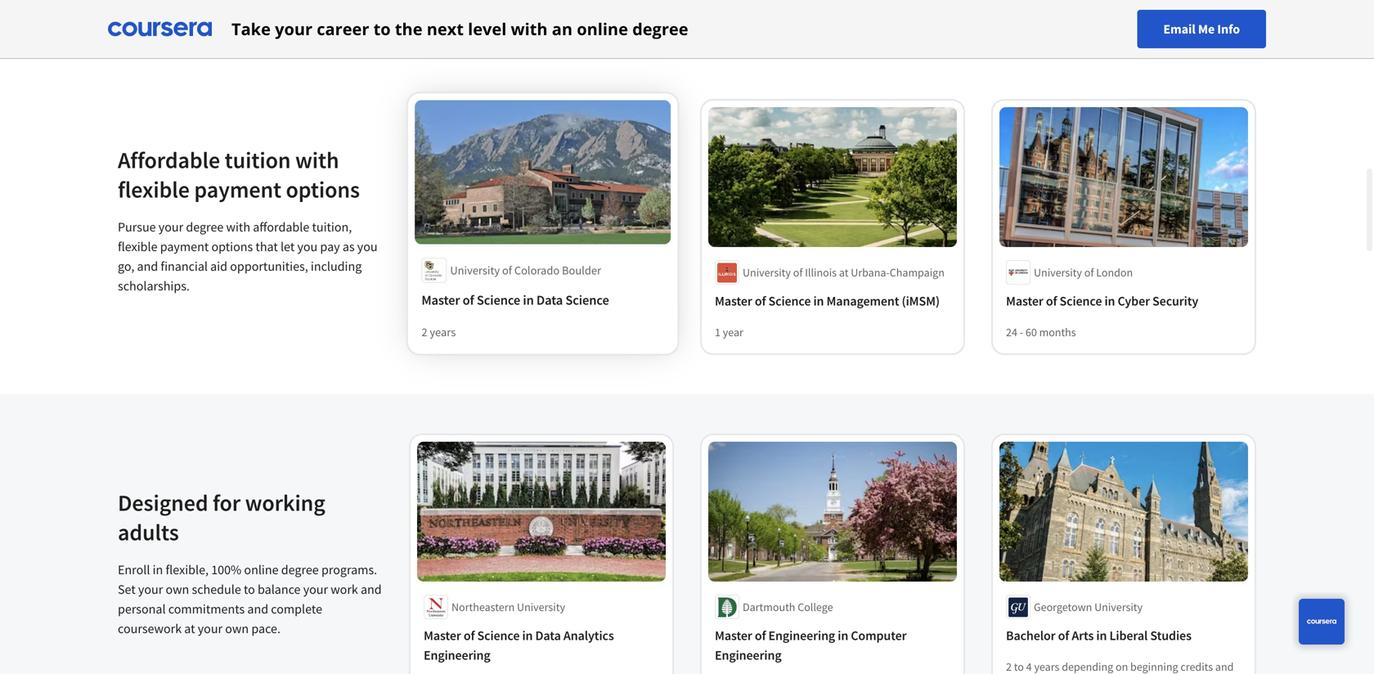 Task type: vqa. For each thing, say whether or not it's contained in the screenshot.


Task type: locate. For each thing, give the bounding box(es) containing it.
boulder
[[562, 263, 601, 278]]

illinois
[[805, 265, 837, 280]]

master inside 'master of science in management (imsm)' link
[[715, 293, 753, 309]]

0 vertical spatial to
[[374, 18, 391, 40]]

to
[[374, 18, 391, 40], [244, 581, 255, 598]]

master inside master of engineering in computer engineering
[[715, 628, 753, 644]]

you right the let
[[297, 239, 318, 255]]

1 vertical spatial online
[[244, 562, 279, 578]]

master down northeastern
[[424, 628, 461, 644]]

0 horizontal spatial you
[[297, 239, 318, 255]]

university up master of science in data analytics engineering link
[[517, 600, 565, 614]]

pursue
[[118, 219, 156, 235]]

master of science in data science
[[422, 292, 609, 308]]

of inside master of science in data science link
[[463, 292, 474, 308]]

0 horizontal spatial degree
[[186, 219, 224, 235]]

data down colorado
[[537, 292, 563, 308]]

in for bachelor of arts in liberal studies
[[1097, 628, 1107, 644]]

master up -
[[1006, 293, 1044, 309]]

university of london
[[1034, 265, 1133, 280]]

options up tuition,
[[286, 175, 360, 204]]

arts
[[1072, 628, 1094, 644]]

1 vertical spatial flexible
[[118, 239, 158, 255]]

coursework
[[118, 621, 182, 637]]

payment inside affordable tuition with flexible payment options
[[194, 175, 282, 204]]

with left an
[[511, 18, 548, 40]]

2 vertical spatial with
[[226, 219, 250, 235]]

1 vertical spatial own
[[225, 621, 249, 637]]

options
[[286, 175, 360, 204], [211, 239, 253, 255]]

to inside the enroll in flexible, 100% online degree programs. set your own schedule to balance your work and personal commitments and complete coursework at your own pace.
[[244, 581, 255, 598]]

2
[[422, 324, 428, 340]]

your right pursue
[[159, 219, 183, 235]]

in down illinois
[[814, 293, 824, 309]]

1 vertical spatial to
[[244, 581, 255, 598]]

0 vertical spatial flexible
[[118, 175, 190, 204]]

1 horizontal spatial options
[[286, 175, 360, 204]]

flexible,
[[166, 562, 209, 578]]

degree inside pursue your degree with affordable tuition, flexible payment options that let you pay as you go, and financial aid opportunities, including scholarships.
[[186, 219, 224, 235]]

master up years
[[422, 292, 460, 308]]

let
[[281, 239, 295, 255]]

0 horizontal spatial options
[[211, 239, 253, 255]]

coursera image
[[108, 16, 212, 42]]

with inside pursue your degree with affordable tuition, flexible payment options that let you pay as you go, and financial aid opportunities, including scholarships.
[[226, 219, 250, 235]]

that
[[256, 239, 278, 255]]

university left illinois
[[743, 265, 791, 280]]

online right an
[[577, 18, 628, 40]]

payment
[[194, 175, 282, 204], [160, 239, 209, 255]]

in inside master of science in data analytics engineering
[[522, 628, 533, 644]]

1 horizontal spatial online
[[577, 18, 628, 40]]

of for master of science in data analytics engineering
[[464, 628, 475, 644]]

and up pace.
[[247, 601, 268, 617]]

university for master of science in cyber security
[[1034, 265, 1082, 280]]

1 vertical spatial with
[[295, 146, 339, 174]]

0 horizontal spatial own
[[166, 581, 189, 598]]

in right enroll
[[153, 562, 163, 578]]

your
[[275, 18, 313, 40], [159, 219, 183, 235], [138, 581, 163, 598], [303, 581, 328, 598], [198, 621, 223, 637]]

pace.
[[251, 621, 281, 637]]

master of science in data analytics engineering
[[424, 628, 614, 664]]

in
[[523, 292, 534, 308], [814, 293, 824, 309], [1105, 293, 1116, 309], [153, 562, 163, 578], [522, 628, 533, 644], [838, 628, 849, 644], [1097, 628, 1107, 644]]

0 vertical spatial with
[[511, 18, 548, 40]]

at right illinois
[[839, 265, 849, 280]]

2 vertical spatial degree
[[281, 562, 319, 578]]

flexible inside pursue your degree with affordable tuition, flexible payment options that let you pay as you go, and financial aid opportunities, including scholarships.
[[118, 239, 158, 255]]

payment down tuition
[[194, 175, 282, 204]]

with left affordable
[[226, 219, 250, 235]]

career
[[317, 18, 369, 40]]

opportunities,
[[230, 258, 308, 275]]

0 horizontal spatial and
[[137, 258, 158, 275]]

engineering down northeastern
[[424, 647, 491, 664]]

affordable
[[253, 219, 310, 235]]

0 horizontal spatial at
[[184, 621, 195, 637]]

2 flexible from the top
[[118, 239, 158, 255]]

you right as
[[357, 239, 378, 255]]

1 horizontal spatial you
[[357, 239, 378, 255]]

in down northeastern university at the bottom of the page
[[522, 628, 533, 644]]

1 vertical spatial and
[[361, 581, 382, 598]]

master for master of science in data analytics engineering
[[424, 628, 461, 644]]

commitments
[[168, 601, 245, 617]]

payment up financial
[[160, 239, 209, 255]]

aid
[[210, 258, 228, 275]]

in inside master of engineering in computer engineering
[[838, 628, 849, 644]]

2 you from the left
[[357, 239, 378, 255]]

master down dartmouth
[[715, 628, 753, 644]]

master inside master of science in data analytics engineering
[[424, 628, 461, 644]]

in left cyber
[[1105, 293, 1116, 309]]

1 horizontal spatial own
[[225, 621, 249, 637]]

0 vertical spatial own
[[166, 581, 189, 598]]

bachelor of arts in liberal studies
[[1006, 628, 1192, 644]]

master of science in cyber security
[[1006, 293, 1199, 309]]

flexible
[[118, 175, 190, 204], [118, 239, 158, 255]]

science down northeastern university at the bottom of the page
[[477, 628, 520, 644]]

flexible down affordable
[[118, 175, 190, 204]]

-
[[1020, 325, 1024, 340]]

master inside master of science in data science link
[[422, 292, 460, 308]]

0 horizontal spatial online
[[244, 562, 279, 578]]

designed
[[118, 488, 208, 517]]

take
[[232, 18, 271, 40]]

24
[[1006, 325, 1018, 340]]

0 vertical spatial options
[[286, 175, 360, 204]]

dartmouth college
[[743, 600, 833, 614]]

of inside master of engineering in computer engineering
[[755, 628, 766, 644]]

0 horizontal spatial to
[[244, 581, 255, 598]]

science down the university of london
[[1060, 293, 1102, 309]]

own down flexible,
[[166, 581, 189, 598]]

(imsm)
[[902, 293, 940, 309]]

cyber
[[1118, 293, 1150, 309]]

master for master of science in data science
[[422, 292, 460, 308]]

1 horizontal spatial at
[[839, 265, 849, 280]]

own
[[166, 581, 189, 598], [225, 621, 249, 637]]

university of colorado boulder
[[450, 263, 601, 278]]

your inside pursue your degree with affordable tuition, flexible payment options that let you pay as you go, and financial aid opportunities, including scholarships.
[[159, 219, 183, 235]]

of for university of illinois at urbana-champaign
[[793, 265, 803, 280]]

degree
[[633, 18, 689, 40], [186, 219, 224, 235], [281, 562, 319, 578]]

payment inside pursue your degree with affordable tuition, flexible payment options that let you pay as you go, and financial aid opportunities, including scholarships.
[[160, 239, 209, 255]]

of inside 'master of science in management (imsm)' link
[[755, 293, 766, 309]]

list
[[101, 0, 1273, 20]]

master of engineering in computer engineering link
[[715, 626, 951, 665]]

with
[[511, 18, 548, 40], [295, 146, 339, 174], [226, 219, 250, 235]]

of for university of london
[[1085, 265, 1094, 280]]

options up aid
[[211, 239, 253, 255]]

science down illinois
[[769, 293, 811, 309]]

in right arts
[[1097, 628, 1107, 644]]

1 horizontal spatial and
[[247, 601, 268, 617]]

online inside the enroll in flexible, 100% online degree programs. set your own schedule to balance your work and personal commitments and complete coursework at your own pace.
[[244, 562, 279, 578]]

of inside master of science in cyber security link
[[1046, 293, 1058, 309]]

flexible inside affordable tuition with flexible payment options
[[118, 175, 190, 204]]

0 vertical spatial payment
[[194, 175, 282, 204]]

set
[[118, 581, 136, 598]]

of
[[502, 263, 512, 278], [793, 265, 803, 280], [1085, 265, 1094, 280], [463, 292, 474, 308], [755, 293, 766, 309], [1046, 293, 1058, 309], [464, 628, 475, 644], [755, 628, 766, 644], [1058, 628, 1070, 644]]

your right take
[[275, 18, 313, 40]]

master inside master of science in cyber security link
[[1006, 293, 1044, 309]]

science for master of science in cyber security
[[1060, 293, 1102, 309]]

of for university of colorado boulder
[[502, 263, 512, 278]]

1 vertical spatial at
[[184, 621, 195, 637]]

to left balance
[[244, 581, 255, 598]]

engineering
[[769, 628, 836, 644], [424, 647, 491, 664], [715, 647, 782, 664]]

months
[[1040, 325, 1077, 340]]

you
[[297, 239, 318, 255], [357, 239, 378, 255]]

at down commitments
[[184, 621, 195, 637]]

master for master of science in cyber security
[[1006, 293, 1044, 309]]

0 horizontal spatial with
[[226, 219, 250, 235]]

1 vertical spatial degree
[[186, 219, 224, 235]]

list item
[[101, 0, 492, 20], [492, 0, 883, 20]]

to left the
[[374, 18, 391, 40]]

analytics
[[564, 628, 614, 644]]

at
[[839, 265, 849, 280], [184, 621, 195, 637]]

degree inside the enroll in flexible, 100% online degree programs. set your own schedule to balance your work and personal commitments and complete coursework at your own pace.
[[281, 562, 319, 578]]

and right work
[[361, 581, 382, 598]]

options inside affordable tuition with flexible payment options
[[286, 175, 360, 204]]

university up bachelor of arts in liberal studies link
[[1095, 600, 1143, 614]]

data left analytics
[[536, 628, 561, 644]]

years
[[430, 324, 456, 340]]

science down boulder
[[566, 292, 609, 308]]

2 list item from the left
[[492, 0, 883, 20]]

1 flexible from the top
[[118, 175, 190, 204]]

1 vertical spatial data
[[536, 628, 561, 644]]

own left pace.
[[225, 621, 249, 637]]

and inside pursue your degree with affordable tuition, flexible payment options that let you pay as you go, and financial aid opportunities, including scholarships.
[[137, 258, 158, 275]]

online
[[577, 18, 628, 40], [244, 562, 279, 578]]

1 list item from the left
[[101, 0, 492, 20]]

master
[[422, 292, 460, 308], [715, 293, 753, 309], [1006, 293, 1044, 309], [424, 628, 461, 644], [715, 628, 753, 644]]

flexible down pursue
[[118, 239, 158, 255]]

master up year
[[715, 293, 753, 309]]

university of illinois at urbana-champaign
[[743, 265, 945, 280]]

science down university of colorado boulder
[[477, 292, 521, 308]]

data inside master of science in data analytics engineering
[[536, 628, 561, 644]]

of inside master of science in data analytics engineering
[[464, 628, 475, 644]]

in down university of colorado boulder
[[523, 292, 534, 308]]

2 years
[[422, 324, 456, 340]]

0 vertical spatial data
[[537, 292, 563, 308]]

university up master of science in cyber security
[[1034, 265, 1082, 280]]

in inside the enroll in flexible, 100% online degree programs. set your own schedule to balance your work and personal commitments and complete coursework at your own pace.
[[153, 562, 163, 578]]

georgetown
[[1034, 600, 1093, 614]]

affordable
[[118, 146, 220, 174]]

with right tuition
[[295, 146, 339, 174]]

master of science in data analytics engineering link
[[424, 626, 660, 665]]

1 horizontal spatial with
[[295, 146, 339, 174]]

online up balance
[[244, 562, 279, 578]]

2 horizontal spatial degree
[[633, 18, 689, 40]]

university up "master of science in data science"
[[450, 263, 500, 278]]

data for analytics
[[536, 628, 561, 644]]

of inside bachelor of arts in liberal studies link
[[1058, 628, 1070, 644]]

0 vertical spatial and
[[137, 258, 158, 275]]

engineering down dartmouth
[[715, 647, 782, 664]]

science inside master of science in data analytics engineering
[[477, 628, 520, 644]]

tuition,
[[312, 219, 352, 235]]

1 vertical spatial payment
[[160, 239, 209, 255]]

and up the scholarships.
[[137, 258, 158, 275]]

1 horizontal spatial degree
[[281, 562, 319, 578]]

in for master of science in data analytics engineering
[[522, 628, 533, 644]]

1 vertical spatial options
[[211, 239, 253, 255]]

in left computer
[[838, 628, 849, 644]]



Task type: describe. For each thing, give the bounding box(es) containing it.
london
[[1097, 265, 1133, 280]]

the
[[395, 18, 423, 40]]

in for master of science in data science
[[523, 292, 534, 308]]

take your career to the next level with an online degree
[[232, 18, 689, 40]]

1
[[715, 325, 721, 340]]

master of science in management (imsm)
[[715, 293, 940, 309]]

level
[[468, 18, 507, 40]]

your up complete on the bottom left of page
[[303, 581, 328, 598]]

0 vertical spatial degree
[[633, 18, 689, 40]]

of for master of science in management (imsm)
[[755, 293, 766, 309]]

email
[[1164, 21, 1196, 37]]

bachelor of arts in liberal studies link
[[1006, 626, 1242, 646]]

of for master of science in data science
[[463, 292, 474, 308]]

for
[[213, 488, 241, 517]]

info
[[1218, 21, 1240, 37]]

100%
[[211, 562, 242, 578]]

designed for working adults
[[118, 488, 325, 547]]

colorado
[[515, 263, 560, 278]]

northeastern
[[452, 600, 515, 614]]

your down commitments
[[198, 621, 223, 637]]

champaign
[[890, 265, 945, 280]]

0 vertical spatial at
[[839, 265, 849, 280]]

email me info
[[1164, 21, 1240, 37]]

data for science
[[537, 292, 563, 308]]

in for master of engineering in computer engineering
[[838, 628, 849, 644]]

engineering inside master of science in data analytics engineering
[[424, 647, 491, 664]]

as
[[343, 239, 355, 255]]

at inside the enroll in flexible, 100% online degree programs. set your own schedule to balance your work and personal commitments and complete coursework at your own pace.
[[184, 621, 195, 637]]

dartmouth
[[743, 600, 796, 614]]

work
[[331, 581, 358, 598]]

enroll
[[118, 562, 150, 578]]

georgetown university
[[1034, 600, 1143, 614]]

master of science in data science link
[[422, 290, 664, 310]]

engineering down college
[[769, 628, 836, 644]]

email me info button
[[1138, 10, 1267, 48]]

including
[[311, 258, 362, 275]]

enroll in flexible, 100% online degree programs. set your own schedule to balance your work and personal commitments and complete coursework at your own pace.
[[118, 562, 382, 637]]

of for master of engineering in computer engineering
[[755, 628, 766, 644]]

complete
[[271, 601, 322, 617]]

2 vertical spatial and
[[247, 601, 268, 617]]

your up personal
[[138, 581, 163, 598]]

of for master of science in cyber security
[[1046, 293, 1058, 309]]

science for master of science in management (imsm)
[[769, 293, 811, 309]]

with inside affordable tuition with flexible payment options
[[295, 146, 339, 174]]

tuition
[[225, 146, 291, 174]]

in for master of science in cyber security
[[1105, 293, 1116, 309]]

master for master of engineering in computer engineering
[[715, 628, 753, 644]]

pay
[[320, 239, 340, 255]]

bachelor
[[1006, 628, 1056, 644]]

master of science in cyber security link
[[1006, 291, 1242, 311]]

of for bachelor of arts in liberal studies
[[1058, 628, 1070, 644]]

1 you from the left
[[297, 239, 318, 255]]

computer
[[851, 628, 907, 644]]

me
[[1199, 21, 1215, 37]]

science for master of science in data science
[[477, 292, 521, 308]]

master for master of science in management (imsm)
[[715, 293, 753, 309]]

year
[[723, 325, 744, 340]]

1 horizontal spatial to
[[374, 18, 391, 40]]

2 horizontal spatial and
[[361, 581, 382, 598]]

24 - 60 months
[[1006, 325, 1077, 340]]

liberal
[[1110, 628, 1148, 644]]

adults
[[118, 518, 179, 547]]

an
[[552, 18, 573, 40]]

personal
[[118, 601, 166, 617]]

management
[[827, 293, 900, 309]]

balance
[[258, 581, 301, 598]]

northeastern university
[[452, 600, 565, 614]]

master of science in management (imsm) link
[[715, 291, 951, 311]]

university for master of science in data science
[[450, 263, 500, 278]]

schedule
[[192, 581, 241, 598]]

2 horizontal spatial with
[[511, 18, 548, 40]]

affordable tuition with flexible payment options
[[118, 146, 360, 204]]

working
[[245, 488, 325, 517]]

in for master of science in management (imsm)
[[814, 293, 824, 309]]

60
[[1026, 325, 1037, 340]]

go,
[[118, 258, 134, 275]]

1 year
[[715, 325, 744, 340]]

college
[[798, 600, 833, 614]]

studies
[[1151, 628, 1192, 644]]

university for master of science in management (imsm)
[[743, 265, 791, 280]]

financial
[[161, 258, 208, 275]]

security
[[1153, 293, 1199, 309]]

master of engineering in computer engineering
[[715, 628, 907, 664]]

scholarships.
[[118, 278, 190, 294]]

science for master of science in data analytics engineering
[[477, 628, 520, 644]]

0 vertical spatial online
[[577, 18, 628, 40]]

programs.
[[322, 562, 377, 578]]

options inside pursue your degree with affordable tuition, flexible payment options that let you pay as you go, and financial aid opportunities, including scholarships.
[[211, 239, 253, 255]]

urbana-
[[851, 265, 890, 280]]

pursue your degree with affordable tuition, flexible payment options that let you pay as you go, and financial aid opportunities, including scholarships.
[[118, 219, 378, 294]]

next
[[427, 18, 464, 40]]



